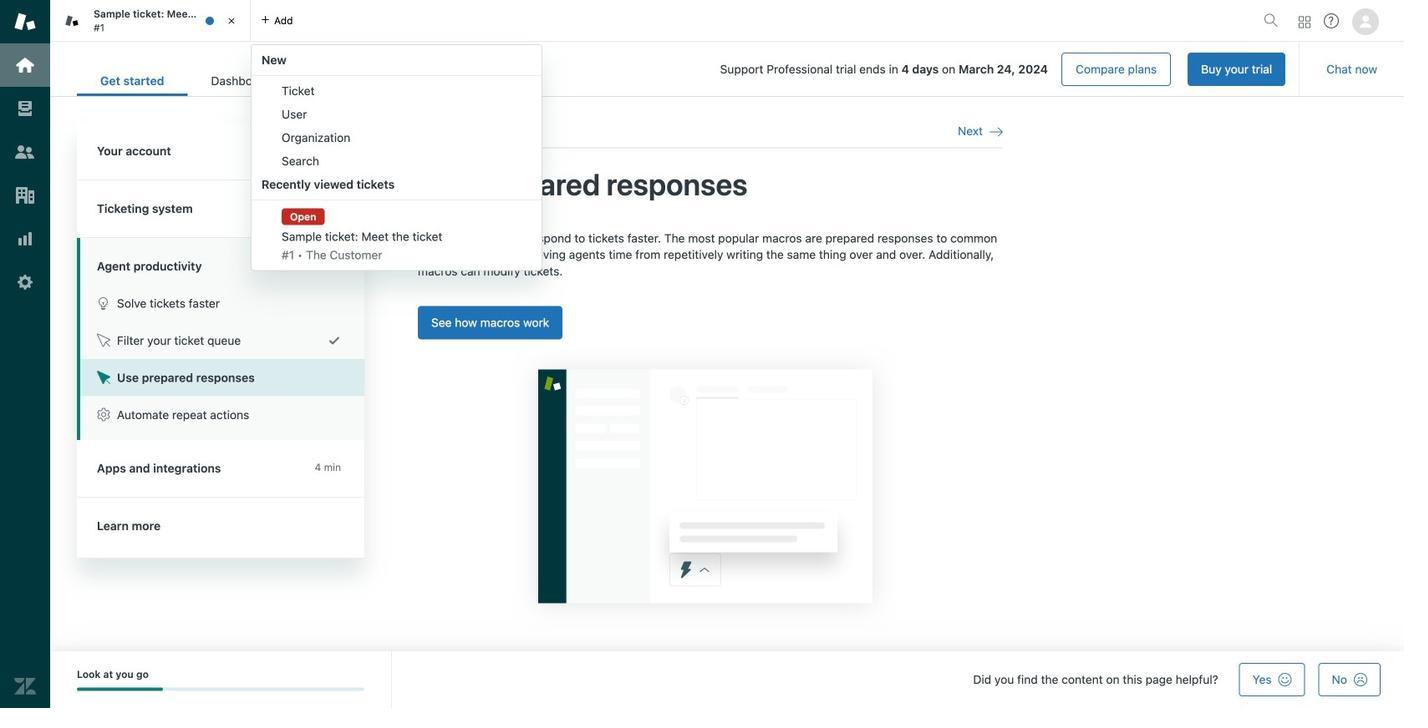 Task type: locate. For each thing, give the bounding box(es) containing it.
zendesk products image
[[1299, 16, 1311, 28]]

menu
[[251, 44, 542, 271]]

tab list
[[77, 65, 293, 96]]

close image
[[223, 13, 240, 29]]

get started image
[[14, 54, 36, 76]]

tab
[[50, 0, 251, 42], [188, 65, 293, 96]]

3 menu item from the top
[[252, 126, 542, 150]]

4 menu item from the top
[[252, 150, 542, 173]]

tab inside tabs "tab list"
[[50, 0, 251, 42]]

tabs tab list
[[50, 0, 1257, 271]]

admin image
[[14, 272, 36, 293]]

zendesk support image
[[14, 11, 36, 33]]

menu inside tabs "tab list"
[[251, 44, 542, 271]]

heading
[[77, 123, 364, 181]]

zendesk image
[[14, 676, 36, 698]]

progress bar
[[77, 688, 364, 692]]

main element
[[0, 0, 50, 709]]

2 menu item from the top
[[252, 103, 542, 126]]

customers image
[[14, 141, 36, 163]]

0 vertical spatial tab
[[50, 0, 251, 42]]

menu item
[[252, 79, 542, 103], [252, 103, 542, 126], [252, 126, 542, 150], [252, 150, 542, 173], [252, 204, 542, 267]]

indicates location on zendesk screen where macros can be selected. image
[[512, 344, 899, 630]]



Task type: describe. For each thing, give the bounding box(es) containing it.
1 menu item from the top
[[252, 79, 542, 103]]

1 vertical spatial tab
[[188, 65, 293, 96]]

organizations image
[[14, 185, 36, 206]]

reporting image
[[14, 228, 36, 250]]

5 menu item from the top
[[252, 204, 542, 267]]

get help image
[[1324, 13, 1339, 28]]

views image
[[14, 98, 36, 120]]

March 24, 2024 text field
[[959, 62, 1048, 76]]



Task type: vqa. For each thing, say whether or not it's contained in the screenshot.
first menu item from the top of the menu inside the tabs tab list
yes



